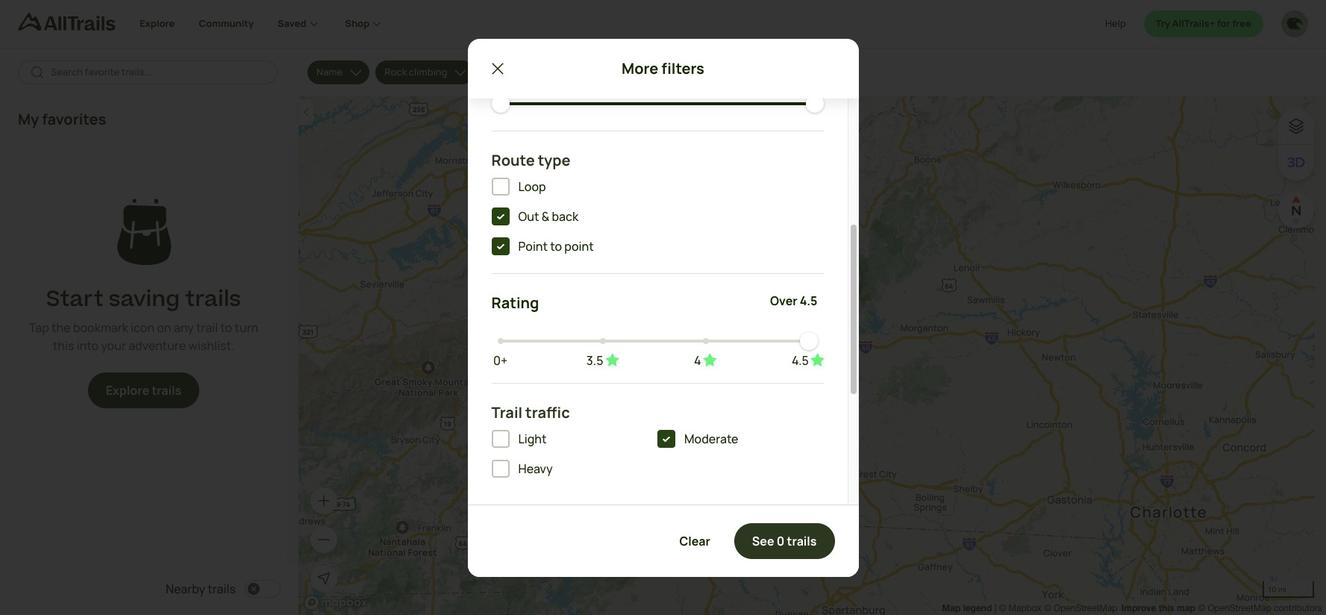 Task type: vqa. For each thing, say whether or not it's contained in the screenshot.
Aland Islands LINK
no



Task type: describe. For each thing, give the bounding box(es) containing it.
Search favorite trails... field
[[51, 65, 266, 80]]

clear button
[[662, 523, 728, 559]]

|
[[995, 603, 997, 614]]

explore link
[[140, 0, 175, 48]]

1 © from the left
[[999, 603, 1006, 614]]

minimum elevation gain slider
[[492, 95, 509, 113]]

improve
[[1122, 602, 1157, 614]]

1 vertical spatial 4.5
[[792, 352, 809, 369]]

group for trail traffic
[[492, 430, 824, 490]]

on
[[157, 320, 171, 336]]

loop
[[518, 178, 546, 195]]

2 openstreetmap from the left
[[1208, 603, 1272, 614]]

shop
[[345, 17, 370, 30]]

climbing
[[409, 65, 447, 79]]

to inside group
[[550, 238, 562, 254]]

your
[[101, 338, 126, 354]]

light
[[518, 431, 547, 447]]

map legend link
[[942, 602, 995, 614]]

point
[[565, 238, 594, 254]]

alltrails link
[[18, 13, 140, 37]]

more filters
[[622, 58, 705, 78]]

point to point
[[518, 238, 594, 254]]

suitability button
[[633, 60, 715, 84]]

legend
[[963, 602, 992, 614]]

adventure
[[128, 338, 186, 354]]

trails right nearby
[[208, 581, 236, 597]]

community
[[199, 17, 254, 30]]

© openstreetmap contributors link
[[1198, 603, 1323, 614]]

traffic
[[526, 402, 570, 422]]

free
[[1233, 17, 1252, 30]]

enable 3d map image
[[1288, 154, 1306, 172]]

help link
[[1105, 10, 1126, 37]]

mapbox
[[1009, 603, 1042, 614]]

name button
[[308, 60, 370, 84]]

type
[[538, 150, 571, 170]]

zoom map out image
[[316, 532, 331, 547]]

saving
[[109, 284, 180, 315]]

0 vertical spatial 4.5
[[800, 293, 818, 309]]

trail
[[196, 320, 218, 336]]

see 0 trails button
[[734, 523, 835, 559]]

nearby
[[166, 581, 205, 597]]

over 4.5
[[770, 293, 818, 309]]

easy
[[489, 65, 510, 79]]

explore for explore trails
[[106, 382, 149, 399]]

saved button
[[278, 0, 345, 48]]

name
[[316, 65, 343, 79]]

out
[[518, 208, 539, 225]]

bookmark
[[73, 320, 128, 336]]

over
[[770, 293, 798, 309]]

explore trails button
[[88, 373, 199, 409]]

rock climbing
[[385, 65, 447, 79]]

favorites
[[42, 109, 106, 129]]

rock
[[385, 65, 407, 79]]

map legend | © mapbox © openstreetmap improve this map © openstreetmap contributors
[[942, 602, 1323, 614]]

© openstreetmap link
[[1044, 603, 1118, 614]]

back
[[552, 208, 579, 225]]

tara image
[[1282, 10, 1309, 37]]

1 horizontal spatial this
[[1159, 602, 1175, 614]]

route type
[[492, 150, 571, 170]]

try
[[1156, 17, 1171, 30]]

0
[[777, 533, 785, 549]]

dialog containing more filters
[[468, 31, 859, 577]]

&
[[542, 208, 550, 225]]

my favorites
[[18, 109, 106, 129]]

shop link
[[345, 0, 385, 48]]

clear
[[680, 533, 710, 549]]

reset north and pitch image
[[1282, 196, 1311, 225]]

map options image
[[1288, 117, 1306, 135]]

start saving trails tap the bookmark icon on any trail to turn this into your adventure wishlist.
[[29, 284, 258, 354]]

into
[[77, 338, 99, 354]]

alltrails image
[[18, 13, 116, 31]]



Task type: locate. For each thing, give the bounding box(es) containing it.
zoom map in image
[[316, 493, 331, 508]]

tap
[[29, 320, 49, 336]]

more
[[622, 58, 659, 78]]

explore inside explore trails button
[[106, 382, 149, 399]]

out & back
[[518, 208, 579, 225]]

my
[[18, 109, 39, 129]]

list
[[942, 601, 1323, 615]]

3.5
[[587, 352, 603, 369]]

trails up trail
[[185, 284, 241, 315]]

close this dialog image
[[1286, 552, 1301, 567]]

group for route type
[[492, 178, 824, 255]]

openstreetmap left improve
[[1054, 603, 1118, 614]]

suitability
[[642, 65, 688, 79]]

to left point
[[550, 238, 562, 254]]

moderate
[[684, 431, 739, 447]]

saved link
[[278, 0, 321, 48]]

0 horizontal spatial to
[[220, 320, 232, 336]]

heavy
[[518, 460, 553, 477]]

see 0 trails
[[752, 533, 817, 549]]

to right trail
[[220, 320, 232, 336]]

1 horizontal spatial openstreetmap
[[1208, 603, 1272, 614]]

0+
[[493, 352, 508, 369]]

wishlist.
[[188, 338, 235, 354]]

try alltrails+ for free
[[1156, 17, 1252, 30]]

any
[[174, 320, 194, 336]]

easy • 2 button
[[480, 60, 553, 84]]

trail
[[492, 402, 523, 422]]

© right map
[[1198, 603, 1206, 614]]

explore for explore
[[140, 17, 175, 30]]

map region
[[299, 96, 1315, 615]]

0 vertical spatial this
[[53, 338, 74, 354]]

for
[[1217, 17, 1231, 30]]

4.5 right over
[[800, 293, 818, 309]]

start
[[46, 284, 103, 315]]

trails inside start saving trails tap the bookmark icon on any trail to turn this into your adventure wishlist.
[[185, 284, 241, 315]]

trails down adventure
[[152, 382, 182, 399]]

group containing loop
[[492, 178, 824, 255]]

rock climbing button
[[376, 60, 474, 84]]

1 group from the top
[[492, 178, 824, 255]]

maximum elevation gain slider
[[806, 95, 824, 113]]

0 horizontal spatial ©
[[999, 603, 1006, 614]]

rating slider
[[800, 332, 818, 350]]

this inside start saving trails tap the bookmark icon on any trail to turn this into your adventure wishlist.
[[53, 338, 74, 354]]

0 vertical spatial group
[[492, 178, 824, 255]]

dialog
[[0, 0, 1326, 615], [468, 31, 859, 577]]

route
[[492, 150, 535, 170]]

nearby trails
[[166, 581, 236, 597]]

this down 'the' on the bottom left of the page
[[53, 338, 74, 354]]

1 horizontal spatial to
[[550, 238, 562, 254]]

0 horizontal spatial this
[[53, 338, 74, 354]]

2 horizontal spatial ©
[[1198, 603, 1206, 614]]

1 vertical spatial this
[[1159, 602, 1175, 614]]

alltrails+
[[1172, 17, 1215, 30]]

1 horizontal spatial ©
[[1044, 603, 1052, 614]]

1 vertical spatial explore
[[106, 382, 149, 399]]

trails inside button
[[787, 533, 817, 549]]

© right mapbox
[[1044, 603, 1052, 614]]

1 openstreetmap from the left
[[1054, 603, 1118, 614]]

rating
[[492, 293, 539, 313]]

explore down your
[[106, 382, 149, 399]]

1 vertical spatial to
[[220, 320, 232, 336]]

turn
[[235, 320, 258, 336]]

4
[[694, 352, 701, 369]]

saved
[[278, 17, 306, 30]]

point
[[518, 238, 548, 254]]

shop button
[[345, 0, 385, 48]]

0 vertical spatial to
[[550, 238, 562, 254]]

list containing map legend
[[942, 601, 1323, 615]]

contributors
[[1274, 603, 1323, 614]]

trail traffic
[[492, 402, 570, 422]]

group containing light
[[492, 430, 824, 490]]

easy • 2
[[489, 65, 526, 79]]

4.5 down rating 'slider' on the bottom of the page
[[792, 352, 809, 369]]

this left map
[[1159, 602, 1175, 614]]

explore trails
[[106, 382, 182, 399]]

explore
[[140, 17, 175, 30], [106, 382, 149, 399]]

trails right 0
[[787, 533, 817, 549]]

filters
[[662, 58, 705, 78]]

© mapbox link
[[999, 603, 1042, 614]]

•
[[512, 65, 519, 79]]

help
[[1105, 17, 1126, 30]]

openstreetmap right map
[[1208, 603, 1272, 614]]

0 horizontal spatial openstreetmap
[[1054, 603, 1118, 614]]

openstreetmap
[[1054, 603, 1118, 614], [1208, 603, 1272, 614]]

2 group from the top
[[492, 430, 824, 490]]

trails inside button
[[152, 382, 182, 399]]

4.5
[[800, 293, 818, 309], [792, 352, 809, 369]]

2 © from the left
[[1044, 603, 1052, 614]]

try alltrails+ for free link
[[1144, 10, 1264, 37]]

close image
[[489, 59, 506, 77]]

the
[[51, 320, 71, 336]]

3 © from the left
[[1198, 603, 1206, 614]]

group
[[492, 178, 824, 255], [492, 430, 824, 490]]

1 vertical spatial group
[[492, 430, 824, 490]]

icon
[[131, 320, 155, 336]]

explore up search favorite trails... field
[[140, 17, 175, 30]]

improve this map link
[[1122, 602, 1196, 614]]

this
[[53, 338, 74, 354], [1159, 602, 1175, 614]]

to inside start saving trails tap the bookmark icon on any trail to turn this into your adventure wishlist.
[[220, 320, 232, 336]]

map
[[942, 602, 961, 614]]

2
[[521, 65, 526, 79]]

community link
[[199, 0, 254, 48]]

to
[[550, 238, 562, 254], [220, 320, 232, 336]]

0 vertical spatial explore
[[140, 17, 175, 30]]

trails
[[185, 284, 241, 315], [152, 382, 182, 399], [787, 533, 817, 549], [208, 581, 236, 597]]

map
[[1177, 602, 1196, 614]]

© right |
[[999, 603, 1006, 614]]

see
[[752, 533, 775, 549]]



